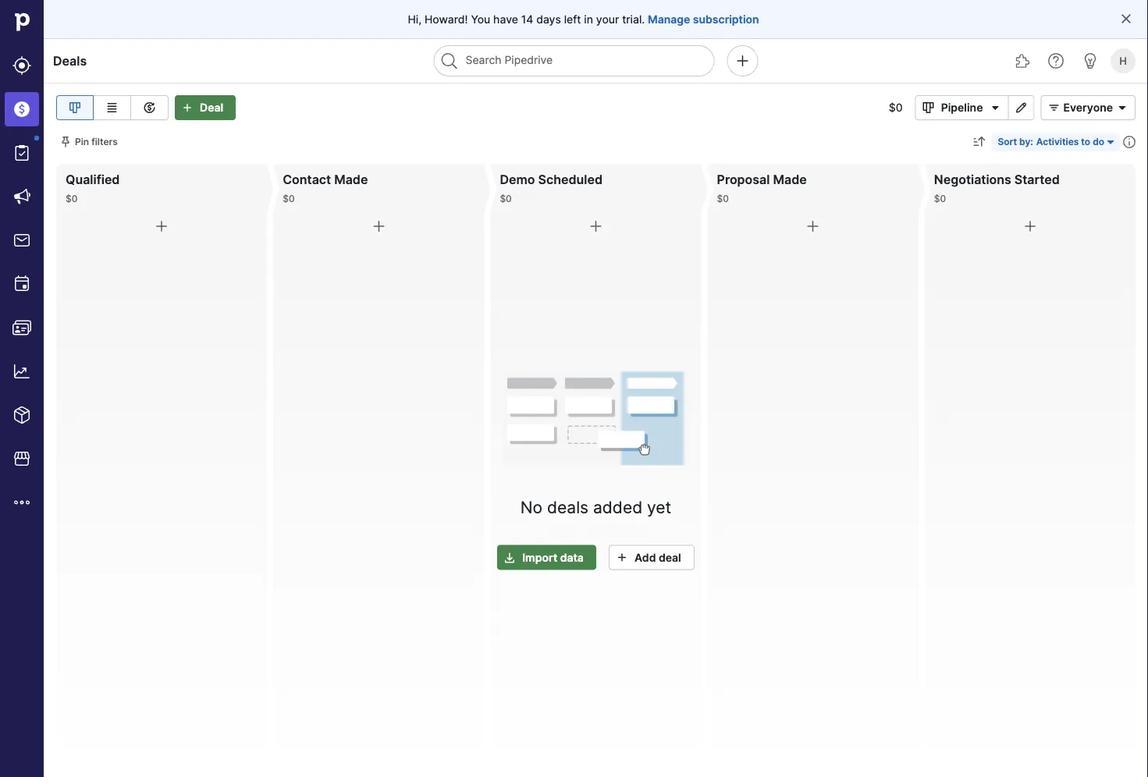 Task type: describe. For each thing, give the bounding box(es) containing it.
hi, howard! you have 14 days left in your  trial. manage subscription
[[408, 12, 759, 26]]

howard!
[[424, 12, 468, 26]]

info image
[[1123, 136, 1136, 148]]

trial.
[[622, 12, 645, 26]]

sort
[[998, 136, 1017, 148]]

made for contact made
[[334, 172, 368, 187]]

manage
[[648, 12, 690, 26]]

added
[[593, 497, 642, 517]]

yet
[[647, 497, 671, 517]]

list image
[[103, 98, 121, 117]]

by:
[[1019, 136, 1033, 148]]

pipeline
[[941, 101, 983, 114]]

pin filters button
[[56, 133, 124, 151]]

color primary image inside the 'everyone' button
[[1113, 101, 1132, 114]]

$0
[[889, 101, 903, 114]]

left
[[564, 12, 581, 26]]

negotiations
[[934, 172, 1011, 187]]

sales inbox image
[[12, 231, 31, 250]]

pipeline image
[[66, 98, 84, 117]]

quick help image
[[1047, 52, 1065, 70]]

proposal made
[[717, 172, 807, 187]]

manage subscription link
[[648, 11, 759, 27]]

color primary image left the edit pipeline icon
[[986, 101, 1005, 114]]

import data button
[[497, 545, 596, 570]]

hi,
[[408, 12, 422, 26]]

subscription
[[693, 12, 759, 26]]

negotiations started
[[934, 172, 1060, 187]]

everyone button
[[1041, 95, 1136, 120]]

add
[[634, 551, 656, 564]]

add deal button
[[609, 545, 694, 570]]

quick add image
[[733, 52, 752, 70]]

have
[[493, 12, 518, 26]]

pin filters
[[75, 136, 118, 148]]

import
[[522, 551, 557, 564]]

color undefined image
[[12, 144, 31, 162]]

color primary inverted image
[[178, 101, 197, 114]]

demo
[[500, 172, 535, 187]]

deal
[[200, 101, 223, 114]]

campaigns image
[[12, 187, 31, 206]]

14
[[521, 12, 533, 26]]

contact
[[283, 172, 331, 187]]

you
[[471, 12, 490, 26]]

leads image
[[12, 56, 31, 75]]

color primary image inside the 'everyone' button
[[1045, 101, 1063, 114]]

pipeline button
[[915, 95, 1009, 120]]

insights image
[[12, 362, 31, 381]]



Task type: vqa. For each thing, say whether or not it's contained in the screenshot.
The 14
yes



Task type: locate. For each thing, give the bounding box(es) containing it.
Search Pipedrive field
[[434, 45, 715, 76]]

demo scheduled
[[500, 172, 603, 187]]

2 made from the left
[[773, 172, 807, 187]]

color primary image
[[1120, 12, 1132, 25], [1113, 101, 1132, 114], [152, 217, 171, 236], [369, 217, 388, 236], [613, 551, 631, 564]]

made right contact
[[334, 172, 368, 187]]

sales assistant image
[[1081, 52, 1100, 70]]

color primary image right the edit pipeline icon
[[1045, 101, 1063, 114]]

everyone
[[1063, 101, 1113, 114]]

change order image
[[973, 136, 985, 148]]

days
[[536, 12, 561, 26]]

contact made
[[283, 172, 368, 187]]

deals
[[547, 497, 589, 517]]

color primary inverted image
[[500, 551, 519, 564]]

sort by: activities to do
[[998, 136, 1104, 148]]

contacts image
[[12, 318, 31, 337]]

color primary image right $0
[[919, 101, 938, 114]]

deals
[[53, 53, 87, 68]]

no
[[520, 497, 543, 517]]

color primary image inside add deal button
[[613, 551, 631, 564]]

in
[[584, 12, 593, 26]]

more image
[[12, 493, 31, 512]]

deal
[[659, 551, 681, 564]]

menu item
[[0, 87, 44, 131]]

scheduled
[[538, 172, 603, 187]]

add deal
[[634, 551, 681, 564]]

products image
[[12, 406, 31, 425]]

forecast image
[[140, 98, 159, 117]]

deals image
[[12, 100, 31, 119]]

made for proposal made
[[773, 172, 807, 187]]

edit pipeline image
[[1012, 101, 1031, 114]]

no deals added yet
[[520, 497, 671, 517]]

to
[[1081, 136, 1090, 148]]

color primary image inside pin filters button
[[59, 136, 72, 148]]

1 horizontal spatial made
[[773, 172, 807, 187]]

activities image
[[12, 275, 31, 293]]

qualified
[[66, 172, 120, 187]]

started
[[1014, 172, 1060, 187]]

import data
[[522, 551, 584, 564]]

1 made from the left
[[334, 172, 368, 187]]

menu
[[0, 0, 44, 777]]

activities
[[1036, 136, 1079, 148]]

data
[[560, 551, 584, 564]]

made
[[334, 172, 368, 187], [773, 172, 807, 187]]

h button
[[1107, 45, 1139, 76]]

do
[[1093, 136, 1104, 148]]

color primary image down proposal made
[[804, 217, 822, 236]]

color primary image
[[919, 101, 938, 114], [986, 101, 1005, 114], [1045, 101, 1063, 114], [59, 136, 72, 148], [1104, 136, 1117, 148], [587, 217, 605, 236], [804, 217, 822, 236], [1021, 217, 1040, 236]]

home image
[[10, 10, 34, 34]]

deal button
[[175, 95, 236, 120]]

h
[[1119, 55, 1127, 67]]

made right proposal
[[773, 172, 807, 187]]

0 horizontal spatial made
[[334, 172, 368, 187]]

proposal
[[717, 172, 770, 187]]

color primary image down scheduled at top
[[587, 217, 605, 236]]

pin
[[75, 136, 89, 148]]

color primary image left info image
[[1104, 136, 1117, 148]]

color primary image down started
[[1021, 217, 1040, 236]]

marketplace image
[[12, 450, 31, 468]]

your
[[596, 12, 619, 26]]

color primary image left pin on the top of page
[[59, 136, 72, 148]]

filters
[[91, 136, 118, 148]]



